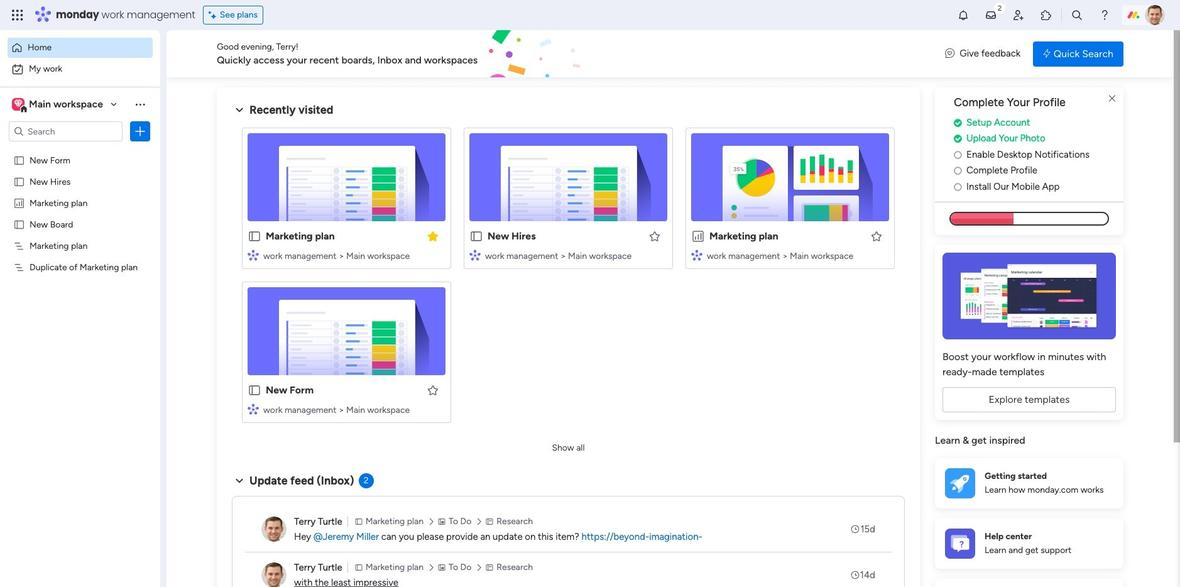 Task type: locate. For each thing, give the bounding box(es) containing it.
0 vertical spatial terry turtle image
[[1146, 5, 1166, 25]]

1 vertical spatial public board image
[[13, 175, 25, 187]]

2 image
[[995, 1, 1006, 15]]

add to favorites image
[[649, 230, 662, 242], [871, 230, 884, 242]]

2 check circle image from the top
[[955, 134, 963, 144]]

2 add to favorites image from the left
[[871, 230, 884, 242]]

1 horizontal spatial add to favorites image
[[871, 230, 884, 242]]

1 vertical spatial option
[[8, 59, 153, 79]]

public board image
[[13, 218, 25, 230], [248, 230, 262, 243], [470, 230, 484, 243]]

options image
[[134, 125, 147, 138]]

1 horizontal spatial public board image
[[248, 230, 262, 243]]

1 horizontal spatial public dashboard image
[[692, 230, 706, 243]]

2 element
[[359, 474, 374, 489]]

terry turtle image right "help" icon
[[1146, 5, 1166, 25]]

1 vertical spatial public dashboard image
[[692, 230, 706, 243]]

public board image
[[13, 154, 25, 166], [13, 175, 25, 187], [248, 384, 262, 397]]

help image
[[1099, 9, 1112, 21]]

invite members image
[[1013, 9, 1026, 21]]

workspace image
[[12, 97, 25, 111], [14, 97, 23, 111]]

0 vertical spatial circle o image
[[955, 166, 963, 176]]

terry turtle image up terry turtle icon
[[262, 517, 287, 542]]

add to favorites image
[[427, 384, 440, 396]]

1 vertical spatial terry turtle image
[[262, 517, 287, 542]]

1 horizontal spatial terry turtle image
[[1146, 5, 1166, 25]]

option
[[8, 38, 153, 58], [8, 59, 153, 79], [0, 149, 160, 151]]

select product image
[[11, 9, 24, 21]]

circle o image
[[955, 166, 963, 176], [955, 182, 963, 192]]

check circle image
[[955, 118, 963, 128], [955, 134, 963, 144]]

search everything image
[[1072, 9, 1084, 21]]

2 circle o image from the top
[[955, 182, 963, 192]]

0 horizontal spatial public dashboard image
[[13, 197, 25, 209]]

list box
[[0, 147, 160, 447]]

terry turtle image
[[1146, 5, 1166, 25], [262, 517, 287, 542]]

templates image image
[[947, 253, 1113, 340]]

1 add to favorites image from the left
[[649, 230, 662, 242]]

dapulse x slim image
[[1106, 91, 1121, 106]]

0 horizontal spatial add to favorites image
[[649, 230, 662, 242]]

v2 user feedback image
[[946, 47, 955, 61]]

getting started element
[[936, 458, 1124, 509]]

quick search results list box
[[232, 118, 906, 438]]

0 horizontal spatial terry turtle image
[[262, 517, 287, 542]]

0 vertical spatial option
[[8, 38, 153, 58]]

1 circle o image from the top
[[955, 166, 963, 176]]

1 vertical spatial check circle image
[[955, 134, 963, 144]]

1 vertical spatial circle o image
[[955, 182, 963, 192]]

0 vertical spatial check circle image
[[955, 118, 963, 128]]

workspace options image
[[134, 98, 147, 111]]

public dashboard image
[[13, 197, 25, 209], [692, 230, 706, 243]]

0 vertical spatial public dashboard image
[[13, 197, 25, 209]]

help center element
[[936, 519, 1124, 569]]

close recently visited image
[[232, 103, 247, 118]]

add to favorites image for public board image to the right
[[649, 230, 662, 242]]



Task type: vqa. For each thing, say whether or not it's contained in the screenshot.
the bottommost 'DAPULSE X SLIM' icon
no



Task type: describe. For each thing, give the bounding box(es) containing it.
see plans image
[[209, 8, 220, 22]]

update feed image
[[985, 9, 998, 21]]

monday marketplace image
[[1041, 9, 1053, 21]]

2 vertical spatial public board image
[[248, 384, 262, 397]]

1 check circle image from the top
[[955, 118, 963, 128]]

0 vertical spatial public board image
[[13, 154, 25, 166]]

2 workspace image from the left
[[14, 97, 23, 111]]

notifications image
[[958, 9, 970, 21]]

0 horizontal spatial public board image
[[13, 218, 25, 230]]

v2 bolt switch image
[[1044, 47, 1051, 61]]

add to favorites image for public dashboard "image" in quick search results list box
[[871, 230, 884, 242]]

public dashboard image inside quick search results list box
[[692, 230, 706, 243]]

remove from favorites image
[[427, 230, 440, 242]]

2 horizontal spatial public board image
[[470, 230, 484, 243]]

2 vertical spatial option
[[0, 149, 160, 151]]

1 workspace image from the left
[[12, 97, 25, 111]]

terry turtle image
[[262, 563, 287, 587]]

Search in workspace field
[[26, 124, 105, 139]]

workspace selection element
[[12, 97, 105, 113]]

circle o image
[[955, 150, 963, 160]]

close update feed (inbox) image
[[232, 474, 247, 489]]



